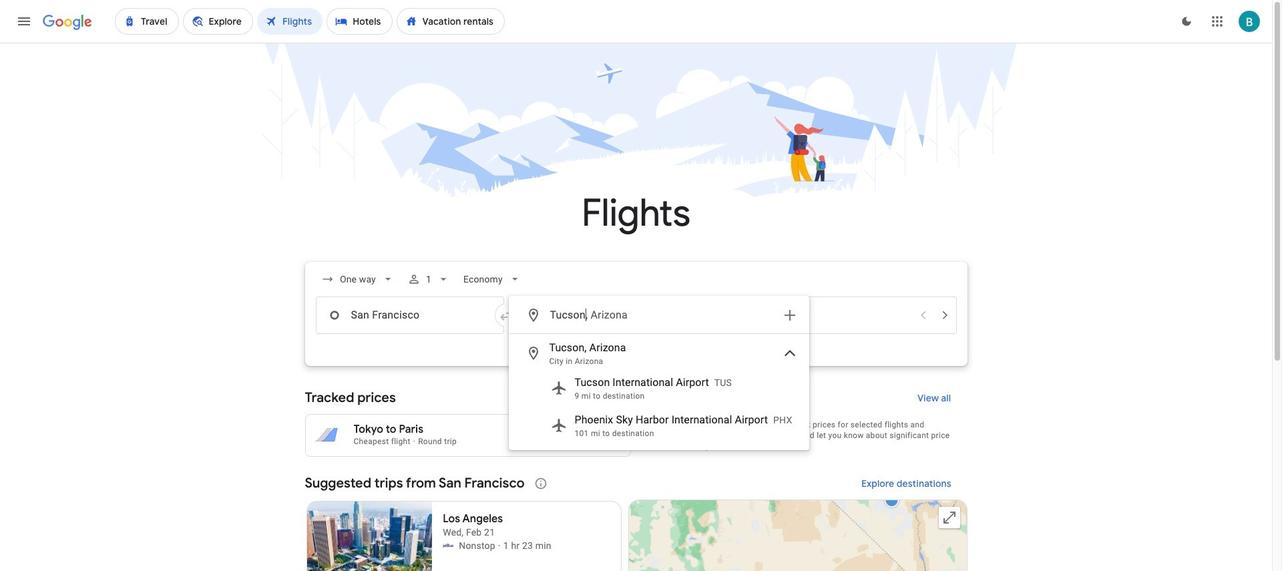 Task type: vqa. For each thing, say whether or not it's contained in the screenshot.
THE + for 8:05 AM
no



Task type: locate. For each thing, give the bounding box(es) containing it.
tracked prices region
[[305, 382, 968, 457]]

777 US dollars text field
[[596, 423, 620, 436]]

destination, select multiple airports image
[[782, 307, 798, 323]]

phoenix sky harbor international airport (phx) option
[[510, 407, 809, 444]]

None field
[[316, 267, 400, 291], [459, 267, 527, 291], [316, 267, 400, 291], [459, 267, 527, 291]]

tucson international airport (tus) option
[[510, 370, 809, 407]]

suggested trips from san francisco region
[[305, 468, 968, 571]]

change appearance image
[[1171, 5, 1203, 37]]

enter your destination dialog
[[509, 296, 810, 450]]

None text field
[[316, 297, 504, 334]]

jetblue image
[[443, 541, 454, 551]]

Flight search field
[[294, 262, 979, 450]]

none text field inside flight search field
[[316, 297, 504, 334]]

 image inside suggested trips from san francisco region
[[498, 539, 501, 553]]

list box inside enter your destination dialog
[[510, 334, 809, 450]]

list box
[[510, 334, 809, 450]]

 image
[[498, 539, 501, 553]]

 image
[[413, 437, 416, 446]]



Task type: describe. For each thing, give the bounding box(es) containing it.
toggle nearby airports for tucson, arizona image
[[782, 345, 798, 362]]

tucson, arizona option
[[510, 337, 809, 370]]

main menu image
[[16, 13, 32, 29]]

Departure text field
[[741, 297, 912, 333]]

878 US dollars text field
[[598, 436, 620, 446]]

 image inside tracked prices region
[[413, 437, 416, 446]]

Where else? text field
[[550, 299, 774, 331]]



